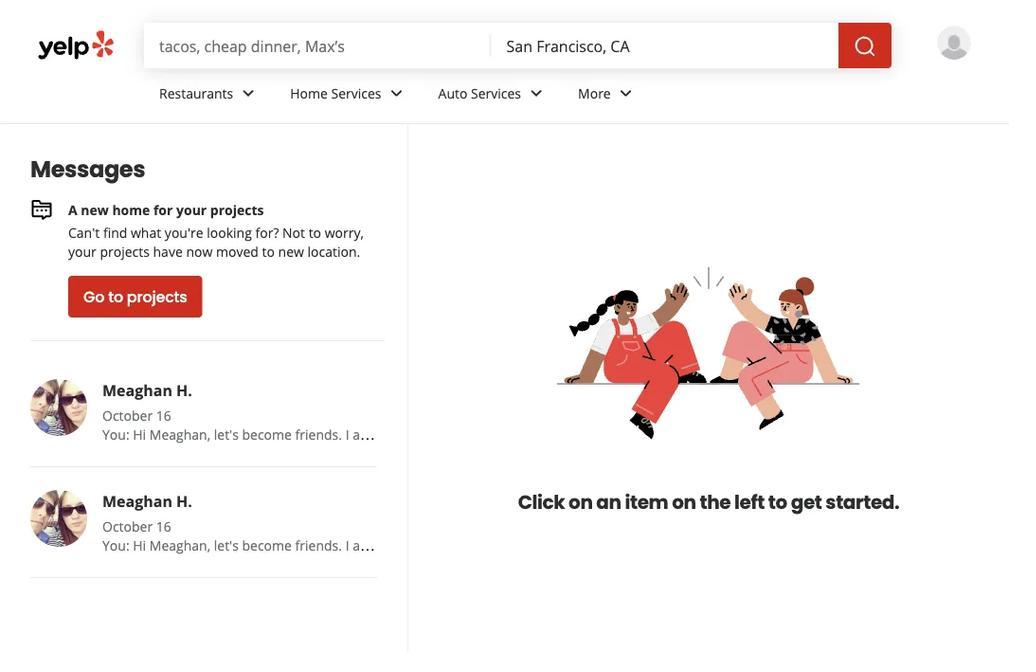 Task type: describe. For each thing, give the bounding box(es) containing it.
i for 2nd meaghan h. image
[[346, 536, 349, 554]]

none field find
[[159, 35, 476, 56]]

get
[[791, 489, 822, 516]]

grateful for 2nd meaghan h. image from the bottom
[[443, 425, 494, 443]]

hi for 2nd meaghan h. image from the bottom
[[133, 425, 146, 443]]

home
[[112, 200, 150, 219]]

business categories element
[[144, 68, 972, 123]]

2 meaghan from the top
[[102, 491, 172, 511]]

24 chevron down v2 image
[[525, 82, 548, 105]]

rob's for 2nd meaghan h. image from the bottom
[[406, 425, 440, 443]]

2 16 from the top
[[156, 517, 171, 535]]

Near text field
[[507, 35, 824, 56]]

can't
[[68, 223, 100, 241]]

a new home for your projects
[[68, 200, 264, 219]]

dent for 2nd meaghan h. image
[[497, 536, 527, 554]]

click
[[518, 489, 565, 516]]

none field the near
[[507, 35, 824, 56]]

24 chevron down v2 image for restaurants
[[237, 82, 260, 105]]

2 also from the top
[[353, 536, 378, 554]]

can't find what you're looking for? not to worry, your projects have now moved to new location.
[[68, 223, 364, 260]]

to right not
[[309, 223, 321, 241]]

your inside can't find what you're looking for? not to worry, your projects have now moved to new location.
[[68, 242, 97, 260]]

24 chevron down v2 image for home services
[[385, 82, 408, 105]]

shop! for 2nd meaghan h. image
[[530, 536, 565, 554]]

you: for 2nd meaghan h. image
[[102, 536, 130, 554]]

messages
[[30, 154, 145, 185]]

new inside can't find what you're looking for? not to worry, your projects have now moved to new location.
[[278, 242, 304, 260]]

dent for 2nd meaghan h. image from the bottom
[[497, 425, 527, 443]]

h. for 2nd meaghan h. image from the bottom
[[176, 380, 192, 401]]

to right left
[[769, 489, 788, 516]]

meaghan h. october 16 you: hi meaghan, let's become friends. i also like rob's grateful dent shop! for 2nd meaghan h. image
[[102, 491, 565, 554]]

a
[[68, 200, 77, 219]]

2 meaghan h. image from the top
[[30, 490, 87, 547]]

left
[[735, 489, 765, 516]]

restaurants link
[[144, 68, 275, 123]]

h. for 2nd meaghan h. image
[[176, 491, 192, 511]]

to right go
[[108, 286, 123, 308]]

let's for 2nd meaghan h. image from the bottom
[[214, 425, 239, 443]]

now
[[186, 242, 213, 260]]

meaghan h. october 16 you: hi meaghan, let's become friends. i also like rob's grateful dent shop! for 2nd meaghan h. image from the bottom
[[102, 380, 565, 443]]

1 meaghan from the top
[[102, 380, 172, 401]]

1 horizontal spatial your
[[176, 200, 207, 219]]

like for 2nd meaghan h. image
[[381, 536, 402, 554]]

home services link
[[275, 68, 423, 123]]

for?
[[255, 223, 279, 241]]

more
[[578, 84, 611, 102]]

projects inside can't find what you're looking for? not to worry, your projects have now moved to new location.
[[100, 242, 150, 260]]

i for 2nd meaghan h. image from the bottom
[[346, 425, 349, 443]]

item
[[625, 489, 669, 516]]

grateful for 2nd meaghan h. image
[[443, 536, 494, 554]]

moved
[[216, 242, 259, 260]]

home services
[[290, 84, 382, 102]]

have
[[153, 242, 183, 260]]

auto services link
[[423, 68, 563, 123]]



Task type: locate. For each thing, give the bounding box(es) containing it.
1 vertical spatial meaghan h. october 16 you: hi meaghan, let's become friends. i also like rob's grateful dent shop!
[[102, 491, 565, 554]]

3 24 chevron down v2 image from the left
[[615, 82, 638, 105]]

24 chevron down v2 image right restaurants
[[237, 82, 260, 105]]

on left an
[[569, 489, 593, 516]]

0 vertical spatial dent
[[497, 425, 527, 443]]

0 vertical spatial hi
[[133, 425, 146, 443]]

2 vertical spatial projects
[[127, 286, 187, 308]]

0 vertical spatial also
[[353, 425, 378, 443]]

1 vertical spatial h.
[[176, 491, 192, 511]]

1 h. from the top
[[176, 380, 192, 401]]

dent
[[497, 425, 527, 443], [497, 536, 527, 554]]

your down 'can't'
[[68, 242, 97, 260]]

friends. for 2nd meaghan h. image from the bottom
[[295, 425, 342, 443]]

home
[[290, 84, 328, 102]]

0 horizontal spatial new
[[81, 200, 109, 219]]

2 i from the top
[[346, 536, 349, 554]]

24 chevron down v2 image
[[237, 82, 260, 105], [385, 82, 408, 105], [615, 82, 638, 105]]

0 horizontal spatial your
[[68, 242, 97, 260]]

1 vertical spatial i
[[346, 536, 349, 554]]

1 i from the top
[[346, 425, 349, 443]]

worry,
[[325, 223, 364, 241]]

1 friends. from the top
[[295, 425, 342, 443]]

0 vertical spatial let's
[[214, 425, 239, 443]]

None search field
[[144, 23, 896, 68]]

0 vertical spatial rob's
[[406, 425, 440, 443]]

0 horizontal spatial on
[[569, 489, 593, 516]]

0 vertical spatial meaghan h. image
[[30, 379, 87, 436]]

meaghan h. october 16 you: hi meaghan, let's become friends. i also like rob's grateful dent shop!
[[102, 380, 565, 443], [102, 491, 565, 554]]

more link
[[563, 68, 653, 123]]

october for 2nd meaghan h. image
[[102, 517, 153, 535]]

you: for 2nd meaghan h. image from the bottom
[[102, 425, 130, 443]]

1 you: from the top
[[102, 425, 130, 443]]

2 hi from the top
[[133, 536, 146, 554]]

thank you image image
[[554, 262, 864, 451]]

0 vertical spatial friends.
[[295, 425, 342, 443]]

1 dent from the top
[[497, 425, 527, 443]]

1 vertical spatial grateful
[[443, 536, 494, 554]]

0 vertical spatial october
[[102, 406, 153, 424]]

your
[[176, 200, 207, 219], [68, 242, 97, 260]]

for
[[153, 200, 173, 219]]

october
[[102, 406, 153, 424], [102, 517, 153, 535]]

you're
[[165, 223, 203, 241]]

1 vertical spatial meaghan
[[102, 491, 172, 511]]

0 vertical spatial 16
[[156, 406, 171, 424]]

rob's
[[406, 425, 440, 443], [406, 536, 440, 554]]

0 horizontal spatial none field
[[159, 35, 476, 56]]

to down for?
[[262, 242, 275, 260]]

on left the
[[672, 489, 696, 516]]

hi for 2nd meaghan h. image
[[133, 536, 146, 554]]

2 you: from the top
[[102, 536, 130, 554]]

find
[[103, 223, 127, 241]]

1 horizontal spatial none field
[[507, 35, 824, 56]]

what
[[131, 223, 161, 241]]

services for auto services
[[471, 84, 521, 102]]

2 dent from the top
[[497, 536, 527, 554]]

auto
[[438, 84, 468, 102]]

not
[[283, 223, 305, 241]]

0 vertical spatial shop!
[[530, 425, 565, 443]]

1 vertical spatial meaghan,
[[150, 536, 211, 554]]

1 horizontal spatial on
[[672, 489, 696, 516]]

1 vertical spatial like
[[381, 536, 402, 554]]

1 vertical spatial october
[[102, 517, 153, 535]]

2 become from the top
[[242, 536, 292, 554]]

search image
[[854, 35, 877, 58]]

24 chevron down v2 image for more
[[615, 82, 638, 105]]

2 24 chevron down v2 image from the left
[[385, 82, 408, 105]]

1 vertical spatial your
[[68, 242, 97, 260]]

to
[[309, 223, 321, 241], [262, 242, 275, 260], [108, 286, 123, 308], [769, 489, 788, 516]]

meaghan h. image
[[30, 379, 87, 436], [30, 490, 87, 547]]

0 vertical spatial like
[[381, 425, 402, 443]]

2 meaghan h. october 16 you: hi meaghan, let's become friends. i also like rob's grateful dent shop! from the top
[[102, 491, 565, 554]]

2 horizontal spatial 24 chevron down v2 image
[[615, 82, 638, 105]]

1 vertical spatial shop!
[[530, 536, 565, 554]]

shop!
[[530, 425, 565, 443], [530, 536, 565, 554]]

1 vertical spatial meaghan h. image
[[30, 490, 87, 547]]

the
[[700, 489, 731, 516]]

1 vertical spatial rob's
[[406, 536, 440, 554]]

restaurants
[[159, 84, 233, 102]]

october for 2nd meaghan h. image from the bottom
[[102, 406, 153, 424]]

an
[[597, 489, 622, 516]]

friends.
[[295, 425, 342, 443], [295, 536, 342, 554]]

you:
[[102, 425, 130, 443], [102, 536, 130, 554]]

24 chevron down v2 image inside more link
[[615, 82, 638, 105]]

1 vertical spatial projects
[[100, 242, 150, 260]]

2 rob's from the top
[[406, 536, 440, 554]]

1 vertical spatial become
[[242, 536, 292, 554]]

i
[[346, 425, 349, 443], [346, 536, 349, 554]]

24 chevron down v2 image left "auto"
[[385, 82, 408, 105]]

shop! down click
[[530, 536, 565, 554]]

1 services from the left
[[331, 84, 382, 102]]

looking
[[207, 223, 252, 241]]

projects down have
[[127, 286, 187, 308]]

0 vertical spatial meaghan
[[102, 380, 172, 401]]

1 horizontal spatial 24 chevron down v2 image
[[385, 82, 408, 105]]

1 like from the top
[[381, 425, 402, 443]]

1 become from the top
[[242, 425, 292, 443]]

0 horizontal spatial 24 chevron down v2 image
[[237, 82, 260, 105]]

1 meaghan h. image from the top
[[30, 379, 87, 436]]

2 meaghan, from the top
[[150, 536, 211, 554]]

1 16 from the top
[[156, 406, 171, 424]]

your up you're
[[176, 200, 207, 219]]

new down not
[[278, 242, 304, 260]]

location.
[[308, 242, 360, 260]]

let's for 2nd meaghan h. image
[[214, 536, 239, 554]]

2 on from the left
[[672, 489, 696, 516]]

1 vertical spatial 16
[[156, 517, 171, 535]]

0 vertical spatial your
[[176, 200, 207, 219]]

auto services
[[438, 84, 521, 102]]

2 services from the left
[[471, 84, 521, 102]]

also
[[353, 425, 378, 443], [353, 536, 378, 554]]

services for home services
[[331, 84, 382, 102]]

shop! for 2nd meaghan h. image from the bottom
[[530, 425, 565, 443]]

1 vertical spatial let's
[[214, 536, 239, 554]]

1 hi from the top
[[133, 425, 146, 443]]

projects
[[210, 200, 264, 219], [100, 242, 150, 260], [127, 286, 187, 308]]

become
[[242, 425, 292, 443], [242, 536, 292, 554]]

1 vertical spatial new
[[278, 242, 304, 260]]

like for 2nd meaghan h. image from the bottom
[[381, 425, 402, 443]]

let's
[[214, 425, 239, 443], [214, 536, 239, 554]]

1 vertical spatial dent
[[497, 536, 527, 554]]

projects up looking at the left top
[[210, 200, 264, 219]]

0 vertical spatial you:
[[102, 425, 130, 443]]

1 vertical spatial also
[[353, 536, 378, 554]]

go to projects
[[83, 286, 187, 308]]

1 horizontal spatial new
[[278, 242, 304, 260]]

1 let's from the top
[[214, 425, 239, 443]]

iconprojectmedium image
[[30, 199, 53, 221], [30, 199, 53, 221]]

services right home
[[331, 84, 382, 102]]

dent down click
[[497, 536, 527, 554]]

1 vertical spatial friends.
[[295, 536, 342, 554]]

0 vertical spatial i
[[346, 425, 349, 443]]

2 let's from the top
[[214, 536, 239, 554]]

dent up click
[[497, 425, 527, 443]]

Find text field
[[159, 35, 476, 56]]

16
[[156, 406, 171, 424], [156, 517, 171, 535]]

grateful
[[443, 425, 494, 443], [443, 536, 494, 554]]

rob's for 2nd meaghan h. image
[[406, 536, 440, 554]]

friends. for 2nd meaghan h. image
[[295, 536, 342, 554]]

greg r. image
[[938, 26, 972, 60]]

new
[[81, 200, 109, 219], [278, 242, 304, 260]]

0 vertical spatial grateful
[[443, 425, 494, 443]]

1 shop! from the top
[[530, 425, 565, 443]]

projects down 'find'
[[100, 242, 150, 260]]

2 grateful from the top
[[443, 536, 494, 554]]

none field up more link on the top of page
[[507, 35, 824, 56]]

h.
[[176, 380, 192, 401], [176, 491, 192, 511]]

0 vertical spatial meaghan,
[[150, 425, 211, 443]]

shop! up click
[[530, 425, 565, 443]]

meaghan
[[102, 380, 172, 401], [102, 491, 172, 511]]

hi
[[133, 425, 146, 443], [133, 536, 146, 554]]

2 shop! from the top
[[530, 536, 565, 554]]

1 october from the top
[[102, 406, 153, 424]]

1 24 chevron down v2 image from the left
[[237, 82, 260, 105]]

1 none field from the left
[[159, 35, 476, 56]]

1 meaghan h. october 16 you: hi meaghan, let's become friends. i also like rob's grateful dent shop! from the top
[[102, 380, 565, 443]]

0 vertical spatial new
[[81, 200, 109, 219]]

0 vertical spatial meaghan h. october 16 you: hi meaghan, let's become friends. i also like rob's grateful dent shop!
[[102, 380, 565, 443]]

0 vertical spatial become
[[242, 425, 292, 443]]

24 chevron down v2 image right more
[[615, 82, 638, 105]]

None field
[[159, 35, 476, 56], [507, 35, 824, 56]]

0 vertical spatial h.
[[176, 380, 192, 401]]

1 on from the left
[[569, 489, 593, 516]]

new right "a"
[[81, 200, 109, 219]]

1 meaghan, from the top
[[150, 425, 211, 443]]

services
[[331, 84, 382, 102], [471, 84, 521, 102]]

services left 24 chevron down v2 image
[[471, 84, 521, 102]]

2 h. from the top
[[176, 491, 192, 511]]

go
[[83, 286, 104, 308]]

meaghan,
[[150, 425, 211, 443], [150, 536, 211, 554]]

click on an item on the left to get started.
[[518, 489, 900, 516]]

1 also from the top
[[353, 425, 378, 443]]

1 vertical spatial you:
[[102, 536, 130, 554]]

0 vertical spatial projects
[[210, 200, 264, 219]]

2 like from the top
[[381, 536, 402, 554]]

1 grateful from the top
[[443, 425, 494, 443]]

like
[[381, 425, 402, 443], [381, 536, 402, 554]]

24 chevron down v2 image inside the restaurants link
[[237, 82, 260, 105]]

0 horizontal spatial services
[[331, 84, 382, 102]]

on
[[569, 489, 593, 516], [672, 489, 696, 516]]

1 horizontal spatial services
[[471, 84, 521, 102]]

2 none field from the left
[[507, 35, 824, 56]]

2 friends. from the top
[[295, 536, 342, 554]]

1 rob's from the top
[[406, 425, 440, 443]]

go to projects link
[[68, 276, 203, 318]]

none field up home
[[159, 35, 476, 56]]

1 vertical spatial hi
[[133, 536, 146, 554]]

started.
[[826, 489, 900, 516]]

2 october from the top
[[102, 517, 153, 535]]

24 chevron down v2 image inside home services link
[[385, 82, 408, 105]]



Task type: vqa. For each thing, say whether or not it's contained in the screenshot.
second I from the bottom
yes



